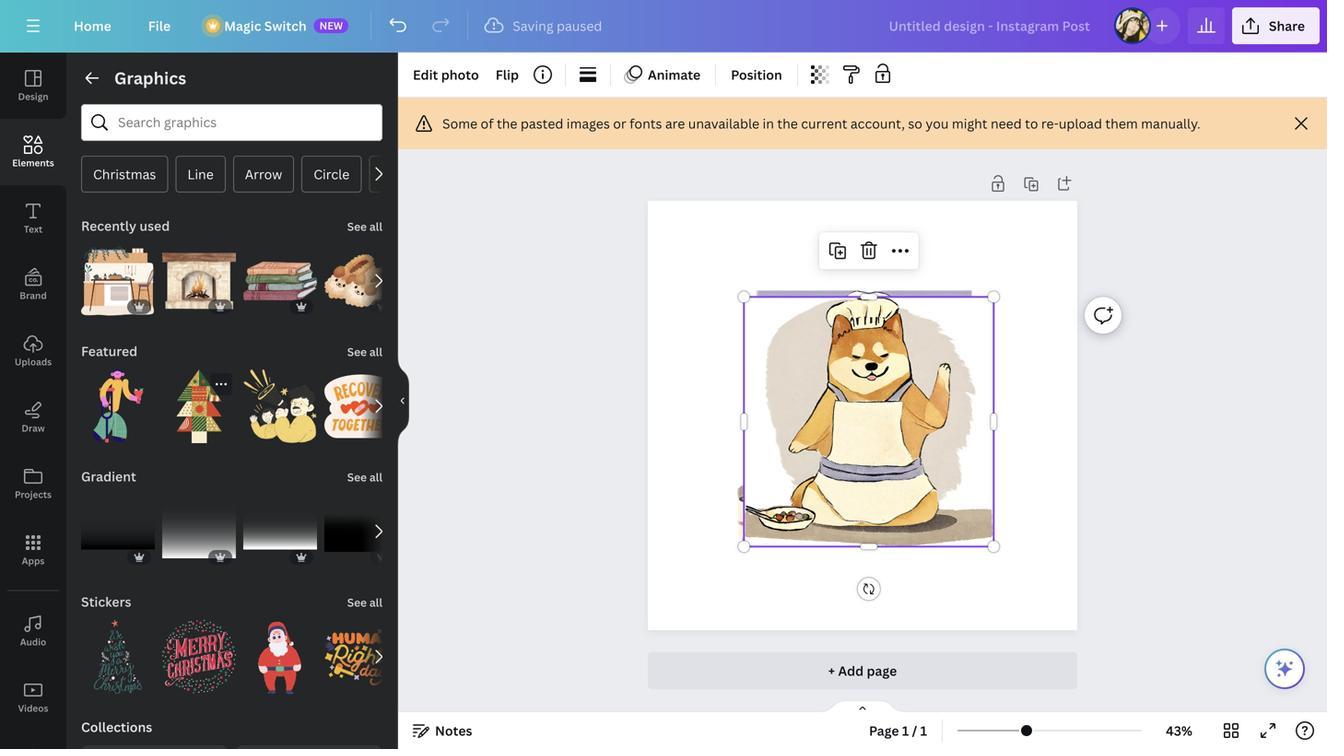 Task type: vqa. For each thing, say whether or not it's contained in the screenshot.
Uploads
yes



Task type: describe. For each thing, give the bounding box(es) containing it.
notes button
[[406, 716, 480, 746]]

christmas button
[[81, 156, 168, 193]]

design
[[18, 90, 48, 103]]

home link
[[59, 7, 126, 44]]

so
[[908, 115, 923, 132]]

+ add page button
[[648, 653, 1077, 689]]

might
[[952, 115, 988, 132]]

all for recently used
[[369, 219, 382, 234]]

see all button for stickers
[[345, 583, 384, 620]]

paused
[[557, 17, 602, 35]]

file button
[[133, 7, 185, 44]]

magic
[[224, 17, 261, 35]]

them
[[1105, 115, 1138, 132]]

to
[[1025, 115, 1038, 132]]

watercolor books image
[[243, 244, 317, 318]]

are
[[665, 115, 685, 132]]

need
[[991, 115, 1022, 132]]

audio button
[[0, 598, 66, 664]]

uploads
[[15, 356, 52, 368]]

videos
[[18, 702, 48, 715]]

collections
[[81, 718, 152, 736]]

text
[[24, 223, 43, 235]]

projects
[[15, 488, 52, 501]]

re-
[[1041, 115, 1059, 132]]

manually.
[[1141, 115, 1201, 132]]

side panel tab list
[[0, 53, 66, 749]]

Search graphics search field
[[118, 105, 346, 140]]

featured
[[81, 342, 137, 360]]

animate button
[[618, 60, 708, 89]]

share button
[[1232, 7, 1320, 44]]

see all button for recently used
[[345, 207, 384, 244]]

elements
[[12, 157, 54, 169]]

share
[[1269, 17, 1305, 35]]

see for gradient
[[347, 470, 367, 485]]

see all for recently used
[[347, 219, 382, 234]]

photo
[[441, 66, 479, 83]]

fonts
[[630, 115, 662, 132]]

new
[[319, 18, 343, 32]]

watercolor fireplace illustration image
[[162, 244, 236, 318]]

transparent white gradient image
[[243, 495, 317, 569]]

circle
[[314, 165, 350, 183]]

apps
[[22, 555, 45, 567]]

videos button
[[0, 664, 66, 731]]

edit photo
[[413, 66, 479, 83]]

brand button
[[0, 252, 66, 318]]

all for featured
[[369, 344, 382, 359]]

personified playful handicapped man with flowers image
[[81, 370, 155, 443]]

home
[[74, 17, 111, 35]]

43%
[[1166, 722, 1193, 740]]

line
[[187, 165, 214, 183]]

christmas
[[93, 165, 156, 183]]

arrow button
[[233, 156, 294, 193]]

brand
[[20, 289, 47, 302]]

recover together typography image
[[324, 370, 398, 443]]

switch
[[264, 17, 307, 35]]

transparent gradient vignette image
[[81, 495, 155, 569]]

all for stickers
[[369, 595, 382, 610]]

current
[[801, 115, 847, 132]]

canva assistant image
[[1274, 658, 1296, 680]]

draw button
[[0, 384, 66, 451]]

page
[[867, 662, 897, 680]]

position
[[731, 66, 782, 83]]

you
[[926, 115, 949, 132]]

see for featured
[[347, 344, 367, 359]]

flip
[[496, 66, 519, 83]]

gradient button
[[79, 458, 138, 495]]

account,
[[851, 115, 905, 132]]

file
[[148, 17, 171, 35]]

see all for stickers
[[347, 595, 382, 610]]

gradient
[[81, 468, 136, 485]]

+
[[828, 662, 835, 680]]

images
[[567, 115, 610, 132]]



Task type: locate. For each thing, give the bounding box(es) containing it.
see all button down the black gradient 'image'
[[345, 583, 384, 620]]

1 see all button from the top
[[345, 207, 384, 244]]

see
[[347, 219, 367, 234], [347, 344, 367, 359], [347, 470, 367, 485], [347, 595, 367, 610]]

3 see from the top
[[347, 470, 367, 485]]

notes
[[435, 722, 472, 740]]

4 see from the top
[[347, 595, 367, 610]]

2 all from the top
[[369, 344, 382, 359]]

3 all from the top
[[369, 470, 382, 485]]

1 all from the top
[[369, 219, 382, 234]]

2 see from the top
[[347, 344, 367, 359]]

see all for gradient
[[347, 470, 382, 485]]

0 horizontal spatial the
[[497, 115, 517, 132]]

animate
[[648, 66, 701, 83]]

apps button
[[0, 517, 66, 583]]

see up "recover together typography" image
[[347, 344, 367, 359]]

homely kitchen interior with bar stools, modern table and food ingredients on it. hygge design of dining room. cozy and comfortable minimalist cooking area. vector illustration in flat style image
[[81, 244, 155, 318]]

see all button for gradient
[[345, 458, 384, 495]]

1 the from the left
[[497, 115, 517, 132]]

2 see all from the top
[[347, 344, 382, 359]]

group
[[81, 233, 155, 318], [162, 233, 236, 318], [243, 244, 317, 318], [324, 244, 398, 318], [81, 359, 155, 443], [162, 370, 236, 443], [243, 370, 317, 443], [324, 370, 398, 443], [162, 484, 236, 569], [81, 495, 155, 569], [243, 495, 317, 569], [324, 495, 398, 569], [162, 609, 236, 694], [81, 620, 155, 694], [243, 620, 317, 694], [324, 620, 398, 694]]

3 see all from the top
[[347, 470, 382, 485]]

gold foil geometric christmas tree image
[[162, 370, 236, 443]]

see all button down snow
[[345, 207, 384, 244]]

the
[[497, 115, 517, 132], [777, 115, 798, 132]]

or
[[613, 115, 626, 132]]

1 right /
[[920, 722, 927, 740]]

4 all from the top
[[369, 595, 382, 610]]

snow button
[[369, 156, 427, 193]]

draw
[[22, 422, 45, 435]]

Design title text field
[[874, 7, 1107, 44]]

see all button
[[345, 207, 384, 244], [345, 333, 384, 370], [345, 458, 384, 495], [345, 583, 384, 620]]

audio
[[20, 636, 46, 648]]

see for stickers
[[347, 595, 367, 610]]

snow
[[381, 165, 415, 183]]

/
[[912, 722, 917, 740]]

unavailable
[[688, 115, 759, 132]]

3 see all button from the top
[[345, 458, 384, 495]]

see all up "recover together typography" image
[[347, 344, 382, 359]]

see all down the black gradient 'image'
[[347, 595, 382, 610]]

1 see from the top
[[347, 219, 367, 234]]

0 horizontal spatial 1
[[902, 722, 909, 740]]

recently used button
[[79, 207, 172, 244]]

see all up the warm indoor slippers image
[[347, 219, 382, 234]]

upload
[[1059, 115, 1102, 132]]

4 see all from the top
[[347, 595, 382, 610]]

hide image
[[397, 357, 409, 445]]

2 the from the left
[[777, 115, 798, 132]]

used
[[140, 217, 170, 235]]

page
[[869, 722, 899, 740]]

some
[[442, 115, 478, 132]]

page 1 / 1
[[869, 722, 927, 740]]

some of the pasted images or fonts are unavailable in the current account, so you might need to re-upload them manually.
[[442, 115, 1201, 132]]

see down the black gradient 'image'
[[347, 595, 367, 610]]

of
[[481, 115, 494, 132]]

arrow
[[245, 165, 282, 183]]

see for recently used
[[347, 219, 367, 234]]

magic switch
[[224, 17, 307, 35]]

design button
[[0, 53, 66, 119]]

loose doodle social advocacy image
[[243, 370, 317, 443]]

see all up the black gradient 'image'
[[347, 470, 382, 485]]

flip button
[[488, 60, 526, 89]]

1 left /
[[902, 722, 909, 740]]

add
[[838, 662, 864, 680]]

all down the black gradient 'image'
[[369, 595, 382, 610]]

saving paused status
[[476, 15, 611, 37]]

line button
[[175, 156, 226, 193]]

2 see all button from the top
[[345, 333, 384, 370]]

saving paused
[[513, 17, 602, 35]]

recently used
[[81, 217, 170, 235]]

see up the black gradient 'image'
[[347, 470, 367, 485]]

all for gradient
[[369, 470, 382, 485]]

gradient that fades to transparency white image
[[162, 495, 236, 569]]

all left 'hide' image
[[369, 344, 382, 359]]

1
[[902, 722, 909, 740], [920, 722, 927, 740]]

show pages image
[[818, 700, 907, 714]]

elements button
[[0, 119, 66, 185]]

the right in
[[777, 115, 798, 132]]

2 1 from the left
[[920, 722, 927, 740]]

warm indoor slippers image
[[324, 244, 398, 318]]

stickers button
[[79, 583, 133, 620]]

text button
[[0, 185, 66, 252]]

43% button
[[1149, 716, 1209, 746]]

main menu bar
[[0, 0, 1327, 53]]

see all button left 'hide' image
[[345, 333, 384, 370]]

featured button
[[79, 333, 139, 370]]

uploads button
[[0, 318, 66, 384]]

1 see all from the top
[[347, 219, 382, 234]]

all up the black gradient 'image'
[[369, 470, 382, 485]]

edit photo button
[[406, 60, 486, 89]]

saving
[[513, 17, 553, 35]]

1 horizontal spatial 1
[[920, 722, 927, 740]]

graphics
[[114, 67, 186, 89]]

the right "of"
[[497, 115, 517, 132]]

see all
[[347, 219, 382, 234], [347, 344, 382, 359], [347, 470, 382, 485], [347, 595, 382, 610]]

4 see all button from the top
[[345, 583, 384, 620]]

see all for featured
[[347, 344, 382, 359]]

+ add page
[[828, 662, 897, 680]]

see all button for featured
[[345, 333, 384, 370]]

black gradient image
[[324, 495, 398, 569]]

all
[[369, 219, 382, 234], [369, 344, 382, 359], [369, 470, 382, 485], [369, 595, 382, 610]]

all up the warm indoor slippers image
[[369, 219, 382, 234]]

stickers
[[81, 593, 131, 611]]

in
[[763, 115, 774, 132]]

circle button
[[302, 156, 362, 193]]

projects button
[[0, 451, 66, 517]]

see up the warm indoor slippers image
[[347, 219, 367, 234]]

edit
[[413, 66, 438, 83]]

1 1 from the left
[[902, 722, 909, 740]]

position button
[[724, 60, 790, 89]]

see all button down "recover together typography" image
[[345, 458, 384, 495]]

recently
[[81, 217, 136, 235]]

pasted
[[521, 115, 563, 132]]

1 horizontal spatial the
[[777, 115, 798, 132]]



